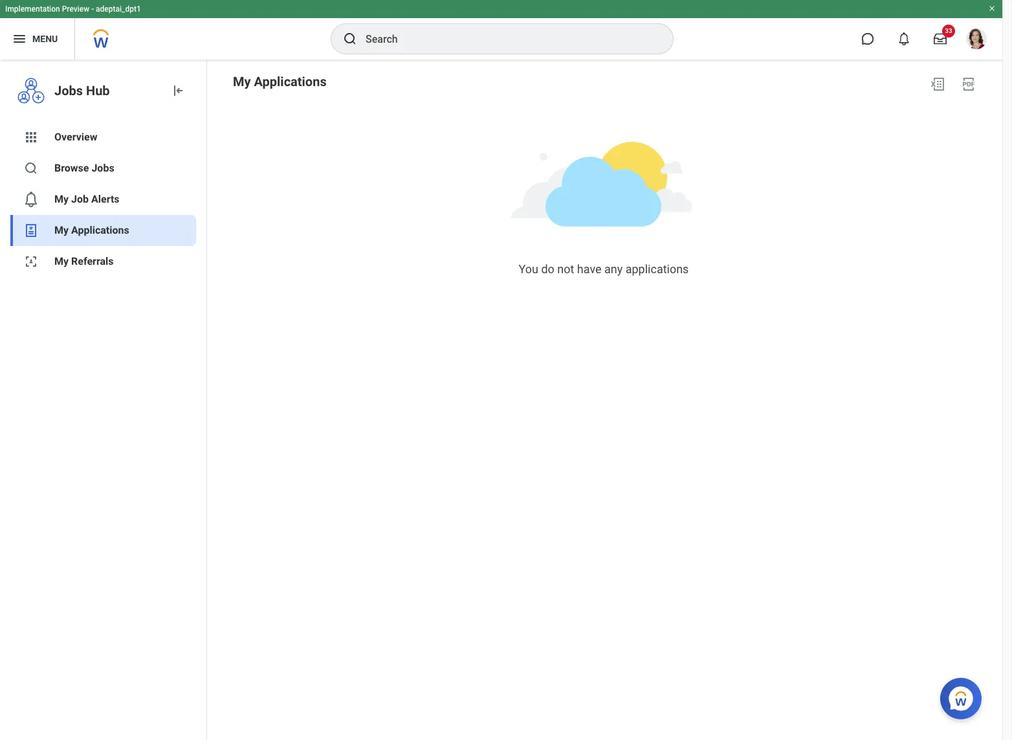 Task type: describe. For each thing, give the bounding box(es) containing it.
implementation preview -   adeptai_dpt1
[[5, 5, 141, 14]]

my for my applications link
[[54, 224, 69, 236]]

jobs inside 'browse jobs' link
[[92, 162, 114, 174]]

my right transformation import icon
[[233, 74, 251, 89]]

notifications large image
[[898, 32, 911, 45]]

my job alerts link
[[10, 184, 196, 215]]

do
[[542, 262, 555, 276]]

job
[[71, 193, 89, 205]]

have
[[577, 262, 602, 276]]

transformation import image
[[170, 83, 186, 98]]

Search Workday  search field
[[366, 25, 647, 53]]

0 vertical spatial my applications
[[233, 74, 327, 89]]

navigation pane region
[[0, 60, 207, 740]]

my for "my job alerts" "link"
[[54, 193, 69, 205]]

my job alerts
[[54, 193, 119, 205]]

overview link
[[10, 122, 196, 153]]

my referrals image
[[23, 254, 39, 269]]

implementation
[[5, 5, 60, 14]]

browse
[[54, 162, 89, 174]]

overview
[[54, 131, 97, 143]]

applications
[[626, 262, 689, 276]]

profile logan mcneil image
[[967, 28, 987, 52]]

not
[[558, 262, 575, 276]]

alerts
[[91, 193, 119, 205]]

jobs hub
[[54, 83, 110, 98]]

browse jobs
[[54, 162, 114, 174]]

notifications large image
[[23, 192, 39, 207]]



Task type: locate. For each thing, give the bounding box(es) containing it.
my inside "link"
[[54, 193, 69, 205]]

jobs down overview link
[[92, 162, 114, 174]]

1 horizontal spatial jobs
[[92, 162, 114, 174]]

33 button
[[927, 25, 956, 53]]

1 vertical spatial jobs
[[92, 162, 114, 174]]

33
[[945, 27, 953, 34]]

preview
[[62, 5, 89, 14]]

any
[[605, 262, 623, 276]]

you do not have any applications
[[519, 262, 689, 276]]

my for "my referrals" link
[[54, 255, 69, 267]]

heatmap image
[[23, 129, 39, 145]]

my referrals link
[[10, 246, 196, 277]]

0 vertical spatial jobs
[[54, 83, 83, 98]]

1 horizontal spatial applications
[[254, 74, 327, 89]]

0 horizontal spatial jobs
[[54, 83, 83, 98]]

applications inside navigation pane region
[[71, 224, 129, 236]]

my applications link
[[10, 215, 196, 246]]

my referrals
[[54, 255, 114, 267]]

-
[[91, 5, 94, 14]]

view printable version (pdf) image
[[961, 76, 977, 92]]

jobs inside jobs hub element
[[54, 83, 83, 98]]

menu button
[[0, 18, 75, 60]]

search image
[[23, 161, 39, 176]]

1 vertical spatial applications
[[71, 224, 129, 236]]

you
[[519, 262, 539, 276]]

jobs
[[54, 83, 83, 98], [92, 162, 114, 174]]

my applications
[[233, 74, 327, 89], [54, 224, 129, 236]]

browse jobs link
[[10, 153, 196, 184]]

inbox large image
[[934, 32, 947, 45]]

hub
[[86, 83, 110, 98]]

menu
[[32, 33, 58, 44]]

0 vertical spatial applications
[[254, 74, 327, 89]]

jobs hub element
[[54, 82, 160, 100]]

my left job
[[54, 193, 69, 205]]

applications
[[254, 74, 327, 89], [71, 224, 129, 236]]

search image
[[343, 31, 358, 47]]

0 horizontal spatial applications
[[71, 224, 129, 236]]

referrals
[[71, 255, 114, 267]]

1 horizontal spatial my applications
[[233, 74, 327, 89]]

my right document star icon
[[54, 224, 69, 236]]

my applications inside navigation pane region
[[54, 224, 129, 236]]

menu banner
[[0, 0, 1003, 60]]

justify image
[[12, 31, 27, 47]]

1 vertical spatial my applications
[[54, 224, 129, 236]]

export to excel image
[[930, 76, 946, 92]]

adeptai_dpt1
[[96, 5, 141, 14]]

close environment banner image
[[989, 5, 996, 12]]

jobs left the hub at the left top of the page
[[54, 83, 83, 98]]

document star image
[[23, 223, 39, 238]]

0 horizontal spatial my applications
[[54, 224, 129, 236]]

my right my referrals image
[[54, 255, 69, 267]]

my
[[233, 74, 251, 89], [54, 193, 69, 205], [54, 224, 69, 236], [54, 255, 69, 267]]



Task type: vqa. For each thing, say whether or not it's contained in the screenshot.
My Job Alerts link My
yes



